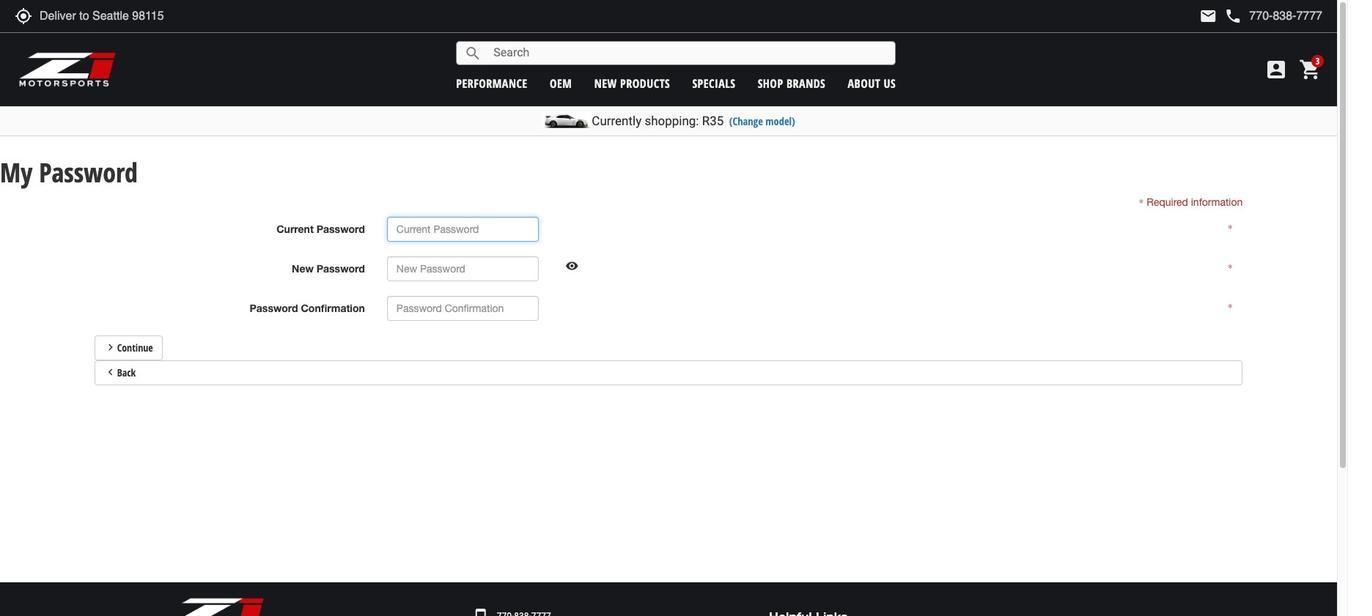Task type: describe. For each thing, give the bounding box(es) containing it.
current
[[277, 223, 314, 235]]

(change
[[730, 114, 763, 128]]

password confirmation
[[250, 302, 365, 314]]

mail phone
[[1200, 7, 1243, 25]]

shopping_cart
[[1300, 58, 1323, 81]]

about
[[848, 75, 881, 91]]

account_box link
[[1261, 58, 1292, 81]]

new products link
[[595, 75, 670, 91]]

z1 company logo image
[[173, 597, 264, 617]]

z1 motorsports logo image
[[18, 51, 117, 88]]

password down new
[[250, 302, 298, 314]]

currently shopping: r35 (change model)
[[592, 114, 795, 128]]

brands
[[787, 75, 826, 91]]

new products
[[595, 75, 670, 91]]

mail
[[1200, 7, 1218, 25]]

performance link
[[456, 75, 528, 91]]

new
[[595, 75, 617, 91]]

my password
[[0, 155, 138, 191]]

specials
[[693, 75, 736, 91]]

chevron_right continue
[[104, 341, 153, 355]]

oem link
[[550, 75, 572, 91]]

new password
[[292, 262, 365, 275]]

search
[[464, 44, 482, 62]]

phone
[[1225, 7, 1243, 25]]

phone link
[[1225, 7, 1323, 25]]

chevron_right
[[104, 341, 117, 354]]

required information
[[1144, 196, 1243, 208]]

about us
[[848, 75, 896, 91]]

us
[[884, 75, 896, 91]]

information
[[1192, 196, 1243, 208]]

password for my password
[[39, 155, 138, 191]]

required
[[1147, 196, 1189, 208]]

my
[[0, 155, 32, 191]]

products
[[621, 75, 670, 91]]



Task type: vqa. For each thing, say whether or not it's contained in the screenshot.
'READ MORE »'
no



Task type: locate. For each thing, give the bounding box(es) containing it.
back
[[117, 366, 136, 380]]

chevron_left
[[104, 366, 117, 379]]

new
[[292, 262, 314, 275]]

Password Confirmation password field
[[387, 296, 539, 321]]

password right my
[[39, 155, 138, 191]]

mail link
[[1200, 7, 1218, 25]]

shop brands
[[758, 75, 826, 91]]

confirmation
[[301, 302, 365, 314]]

shop brands link
[[758, 75, 826, 91]]

performance
[[456, 75, 528, 91]]

continue
[[117, 341, 153, 355]]

oem
[[550, 75, 572, 91]]

specials link
[[693, 75, 736, 91]]

model)
[[766, 114, 795, 128]]

chevron_left back
[[104, 366, 136, 380]]

currently
[[592, 114, 642, 128]]

Current Password password field
[[387, 217, 539, 242]]

my_location
[[15, 7, 32, 25]]

password right new
[[317, 262, 365, 275]]

Search search field
[[482, 42, 896, 64]]

about us link
[[848, 75, 896, 91]]

password up the new password
[[317, 223, 365, 235]]

shop
[[758, 75, 784, 91]]

(change model) link
[[730, 114, 795, 128]]

password
[[39, 155, 138, 191], [317, 223, 365, 235], [317, 262, 365, 275], [250, 302, 298, 314]]

r35
[[702, 114, 724, 128]]

shopping:
[[645, 114, 699, 128]]

current password
[[277, 223, 365, 235]]

New Password password field
[[387, 256, 539, 281]]

password for current password
[[317, 223, 365, 235]]

asterisk image
[[1139, 198, 1144, 209]]

visibility
[[566, 259, 579, 273]]

shopping_cart link
[[1296, 58, 1323, 81]]

password for new password
[[317, 262, 365, 275]]

account_box
[[1265, 58, 1289, 81]]



